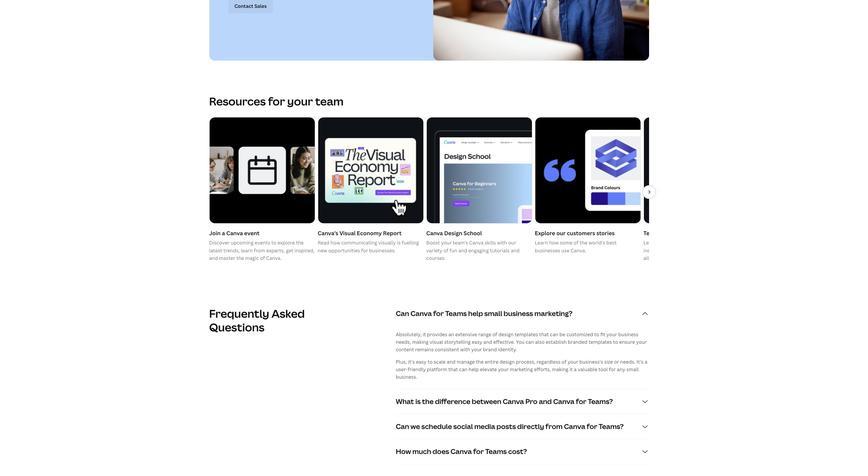 Task type: locate. For each thing, give the bounding box(es) containing it.
0 horizontal spatial learn
[[535, 240, 548, 246]]

your right ensure
[[636, 339, 647, 346]]

get
[[286, 247, 293, 254]]

2 vertical spatial business
[[619, 332, 639, 338]]

design inside 'plus, it's easy to scale and manage the entire design process, regardless of your business's size or needs. it's a user-friendly platform that can help elevate your marketing efforts, making it a valuable tool for any small business.'
[[500, 359, 515, 365]]

visual
[[340, 229, 356, 237]]

0 horizontal spatial it
[[423, 332, 426, 338]]

can right you
[[526, 339, 534, 346]]

and down stories,
[[721, 247, 730, 254]]

for inside dropdown button
[[576, 397, 587, 407]]

teams
[[644, 229, 661, 237], [445, 309, 467, 318], [485, 447, 507, 457]]

teams? for can we schedule social media posts directly from canva for teams?
[[599, 422, 624, 432]]

a
[[222, 229, 225, 237], [645, 359, 648, 365], [574, 366, 577, 373]]

0 horizontal spatial making
[[412, 339, 429, 346]]

2 vertical spatial teams
[[485, 447, 507, 457]]

2 learn from the left
[[644, 240, 657, 246]]

1 horizontal spatial making
[[552, 366, 569, 373]]

small down needs.
[[627, 366, 639, 373]]

0 vertical spatial is
[[397, 240, 401, 246]]

and up brand
[[484, 339, 492, 346]]

0 vertical spatial teams?
[[588, 397, 613, 407]]

1 horizontal spatial canva.
[[571, 247, 587, 254]]

the up elevate
[[476, 359, 484, 365]]

1 horizontal spatial from
[[546, 422, 563, 432]]

1 vertical spatial our
[[508, 240, 516, 246]]

learn for explore our customers stories
[[535, 240, 548, 246]]

0 vertical spatial that
[[539, 332, 549, 338]]

help down manage
[[469, 366, 479, 373]]

a left valuable
[[574, 366, 577, 373]]

how inside "read how communicating visually is fuelling new opportunities for businesses."
[[331, 240, 340, 246]]

explore
[[535, 229, 555, 237]]

1 learn from the left
[[535, 240, 548, 246]]

our up tutorials
[[508, 240, 516, 246]]

and
[[459, 247, 467, 254], [511, 247, 520, 254], [682, 247, 690, 254], [721, 247, 730, 254], [209, 255, 218, 261], [484, 339, 492, 346], [447, 359, 456, 365], [539, 397, 552, 407]]

to left the fit
[[595, 332, 599, 338]]

of down 'explore our customers stories'
[[574, 240, 579, 246]]

0 horizontal spatial how
[[331, 240, 340, 246]]

a right join
[[222, 229, 225, 237]]

1 vertical spatial that
[[449, 366, 458, 373]]

1 vertical spatial from
[[254, 247, 265, 254]]

team's
[[453, 240, 468, 246]]

2 vertical spatial can
[[459, 366, 468, 373]]

world's
[[589, 240, 606, 246]]

fingertips.
[[668, 255, 691, 261]]

that down manage
[[449, 366, 458, 373]]

tricks,
[[731, 247, 745, 254]]

your right at
[[656, 255, 667, 261]]

is inside "read how communicating visually is fuelling new opportunities for businesses."
[[397, 240, 401, 246]]

can canva for teams help small business marketing?
[[396, 309, 573, 318]]

absolutely, it provides an extensive range of design templates that can be customized to fit your business needs, making visual storytelling easy and effective. you can also establish branded templates to ensure your content remains consistent with your brand identity.
[[396, 332, 647, 353]]

2 horizontal spatial from
[[658, 240, 669, 246]]

1 vertical spatial design
[[500, 359, 515, 365]]

your inside learn from business success stories, in-depth industry guides, and product tips and tricks, all at your fingertips.
[[656, 255, 667, 261]]

how much does canva for teams cost?
[[396, 447, 527, 457]]

how up opportunities
[[331, 240, 340, 246]]

1 horizontal spatial can
[[526, 339, 534, 346]]

learn inside learn how some of the world's best businesses use canva.
[[535, 240, 548, 246]]

can
[[550, 332, 559, 338], [526, 339, 534, 346], [459, 366, 468, 373]]

business inside "can canva for teams help small business marketing?" 'dropdown button'
[[504, 309, 533, 318]]

canva. down experts,
[[266, 255, 282, 261]]

0 vertical spatial design
[[499, 332, 514, 338]]

1 vertical spatial easy
[[416, 359, 427, 365]]

depth
[[735, 240, 749, 246]]

establish
[[546, 339, 567, 346]]

making up remains
[[412, 339, 429, 346]]

variety
[[426, 247, 443, 254]]

and right pro
[[539, 397, 552, 407]]

can up establish
[[550, 332, 559, 338]]

0 vertical spatial from
[[658, 240, 669, 246]]

2 vertical spatial from
[[546, 422, 563, 432]]

of left fun at the right
[[444, 247, 449, 254]]

what is the difference between canva pro and canva for teams? button
[[396, 390, 649, 414]]

teams? inside dropdown button
[[599, 422, 624, 432]]

with inside absolutely, it provides an extensive range of design templates that can be customized to fit your business needs, making visual storytelling easy and effective. you can also establish branded templates to ensure your content remains consistent with your brand identity.
[[460, 347, 470, 353]]

your up valuable
[[568, 359, 579, 365]]

1 horizontal spatial that
[[539, 332, 549, 338]]

1 horizontal spatial our
[[557, 229, 566, 237]]

of right regardless
[[562, 359, 567, 365]]

the down 'customers'
[[580, 240, 588, 246]]

is down report in the left of the page
[[397, 240, 401, 246]]

guides,
[[664, 247, 681, 254]]

1 vertical spatial templates
[[589, 339, 612, 346]]

canva. right use
[[571, 247, 587, 254]]

easy down the range
[[472, 339, 482, 346]]

0 vertical spatial can
[[396, 309, 409, 318]]

1 vertical spatial a
[[645, 359, 648, 365]]

it
[[423, 332, 426, 338], [570, 366, 573, 373]]

directly
[[517, 422, 544, 432]]

canva inside boost your team's canva skills with our variety of fun and engaging tutorials and courses.
[[469, 240, 484, 246]]

0 vertical spatial with
[[497, 240, 507, 246]]

0 vertical spatial canva.
[[571, 247, 587, 254]]

1 horizontal spatial a
[[574, 366, 577, 373]]

in-
[[729, 240, 735, 246]]

teams?
[[588, 397, 613, 407], [599, 422, 624, 432]]

can inside dropdown button
[[396, 422, 409, 432]]

1 horizontal spatial business
[[619, 332, 639, 338]]

1 vertical spatial business
[[504, 309, 533, 318]]

marketing
[[510, 366, 533, 373]]

2 horizontal spatial a
[[645, 359, 648, 365]]

2 horizontal spatial can
[[550, 332, 559, 338]]

0 horizontal spatial small
[[485, 309, 502, 318]]

it's
[[408, 359, 415, 365]]

stories
[[597, 229, 615, 237]]

to
[[272, 240, 276, 246], [595, 332, 599, 338], [613, 339, 618, 346], [428, 359, 433, 365]]

1 vertical spatial is
[[416, 397, 421, 407]]

teams up industry
[[644, 229, 661, 237]]

0 horizontal spatial canva.
[[266, 255, 282, 261]]

how for canva's
[[331, 240, 340, 246]]

canva inside 'dropdown button'
[[411, 309, 432, 318]]

experts,
[[266, 247, 285, 254]]

from inside discover upcoming events to explore the latest trends, learn from experts, get inspired, and master the magic of canva.
[[254, 247, 265, 254]]

learn from business success stories, in-depth industry guides, and product tips and tricks, all at your fingertips.
[[644, 240, 749, 261]]

remains
[[415, 347, 434, 353]]

a right it's
[[645, 359, 648, 365]]

of inside learn how some of the world's best businesses use canva.
[[574, 240, 579, 246]]

making down regardless
[[552, 366, 569, 373]]

best
[[607, 240, 617, 246]]

2 can from the top
[[396, 422, 409, 432]]

0 horizontal spatial our
[[508, 240, 516, 246]]

that up the also
[[539, 332, 549, 338]]

from down events
[[254, 247, 265, 254]]

0 horizontal spatial is
[[397, 240, 401, 246]]

and down team's
[[459, 247, 467, 254]]

opportunities
[[328, 247, 360, 254]]

process,
[[516, 359, 536, 365]]

is right what
[[416, 397, 421, 407]]

from inside can we schedule social media posts directly from canva for teams? dropdown button
[[546, 422, 563, 432]]

1 horizontal spatial learn
[[644, 240, 657, 246]]

the right what
[[422, 397, 434, 407]]

1 horizontal spatial easy
[[472, 339, 482, 346]]

manage
[[457, 359, 475, 365]]

canva.
[[571, 247, 587, 254], [266, 255, 282, 261]]

can down manage
[[459, 366, 468, 373]]

fuelling
[[402, 240, 419, 246]]

your up fun at the right
[[441, 240, 452, 246]]

design up effective.
[[499, 332, 514, 338]]

for inside "read how communicating visually is fuelling new opportunities for businesses."
[[361, 247, 368, 254]]

1 vertical spatial small
[[627, 366, 639, 373]]

questions
[[209, 320, 265, 335]]

small up the range
[[485, 309, 502, 318]]

from up guides,
[[658, 240, 669, 246]]

your down entire
[[498, 366, 509, 373]]

can inside 'dropdown button'
[[396, 309, 409, 318]]

making inside absolutely, it provides an extensive range of design templates that can be customized to fit your business needs, making visual storytelling easy and effective. you can also establish branded templates to ensure your content remains consistent with your brand identity.
[[412, 339, 429, 346]]

0 horizontal spatial a
[[222, 229, 225, 237]]

does
[[433, 447, 449, 457]]

inspired,
[[295, 247, 315, 254]]

1 horizontal spatial with
[[497, 240, 507, 246]]

making inside 'plus, it's easy to scale and manage the entire design process, regardless of your business's size or needs. it's a user-friendly platform that can help elevate your marketing efforts, making it a valuable tool for any small business.'
[[552, 366, 569, 373]]

resources for your team
[[209, 94, 344, 108]]

0 horizontal spatial business
[[504, 309, 533, 318]]

1 vertical spatial canva.
[[266, 255, 282, 261]]

teams up an
[[445, 309, 467, 318]]

what is the difference between canva pro and canva for teams?
[[396, 397, 613, 407]]

canva's
[[318, 229, 338, 237]]

learn
[[535, 240, 548, 246], [644, 240, 657, 246]]

0 horizontal spatial can
[[459, 366, 468, 373]]

brand
[[483, 347, 497, 353]]

how for explore
[[549, 240, 559, 246]]

1 vertical spatial with
[[460, 347, 470, 353]]

design down identity. on the bottom
[[500, 359, 515, 365]]

events
[[255, 240, 270, 246]]

design inside absolutely, it provides an extensive range of design templates that can be customized to fit your business needs, making visual storytelling easy and effective. you can also establish branded templates to ensure your content remains consistent with your brand identity.
[[499, 332, 514, 338]]

0 horizontal spatial teams
[[445, 309, 467, 318]]

branded
[[568, 339, 588, 346]]

2 horizontal spatial teams
[[644, 229, 661, 237]]

learn for teams resource site
[[644, 240, 657, 246]]

communicating
[[341, 240, 377, 246]]

and up the fingertips.
[[682, 247, 690, 254]]

0 vertical spatial our
[[557, 229, 566, 237]]

fun
[[450, 247, 457, 254]]

and inside 'plus, it's easy to scale and manage the entire design process, regardless of your business's size or needs. it's a user-friendly platform that can help elevate your marketing efforts, making it a valuable tool for any small business.'
[[447, 359, 456, 365]]

to left scale
[[428, 359, 433, 365]]

help up the range
[[468, 309, 483, 318]]

0 vertical spatial it
[[423, 332, 426, 338]]

with up tutorials
[[497, 240, 507, 246]]

1 horizontal spatial templates
[[589, 339, 612, 346]]

0 horizontal spatial easy
[[416, 359, 427, 365]]

help inside 'dropdown button'
[[468, 309, 483, 318]]

user-
[[396, 366, 408, 373]]

cost?
[[508, 447, 527, 457]]

can left we
[[396, 422, 409, 432]]

and right scale
[[447, 359, 456, 365]]

it left valuable
[[570, 366, 573, 373]]

2 how from the left
[[549, 240, 559, 246]]

upcoming
[[231, 240, 254, 246]]

from right directly
[[546, 422, 563, 432]]

0 vertical spatial business
[[670, 240, 691, 246]]

0 vertical spatial small
[[485, 309, 502, 318]]

resources
[[209, 94, 266, 108]]

can
[[396, 309, 409, 318], [396, 422, 409, 432]]

with down storytelling
[[460, 347, 470, 353]]

1 horizontal spatial it
[[570, 366, 573, 373]]

efforts,
[[534, 366, 551, 373]]

what
[[396, 397, 414, 407]]

0 vertical spatial teams
[[644, 229, 661, 237]]

1 can from the top
[[396, 309, 409, 318]]

from
[[658, 240, 669, 246], [254, 247, 265, 254], [546, 422, 563, 432]]

0 vertical spatial easy
[[472, 339, 482, 346]]

1 horizontal spatial is
[[416, 397, 421, 407]]

visually
[[378, 240, 396, 246]]

0 horizontal spatial from
[[254, 247, 265, 254]]

teams resource site
[[644, 229, 698, 237]]

templates down the fit
[[589, 339, 612, 346]]

business up guides,
[[670, 240, 691, 246]]

0 vertical spatial help
[[468, 309, 483, 318]]

1 horizontal spatial teams
[[485, 447, 507, 457]]

to inside 'plus, it's easy to scale and manage the entire design process, regardless of your business's size or needs. it's a user-friendly platform that can help elevate your marketing efforts, making it a valuable tool for any small business.'
[[428, 359, 433, 365]]

plus, it's easy to scale and manage the entire design process, regardless of your business's size or needs. it's a user-friendly platform that can help elevate your marketing efforts, making it a valuable tool for any small business.
[[396, 359, 648, 381]]

frequently asked questions
[[209, 306, 305, 335]]

of inside 'plus, it's easy to scale and manage the entire design process, regardless of your business's size or needs. it's a user-friendly platform that can help elevate your marketing efforts, making it a valuable tool for any small business.'
[[562, 359, 567, 365]]

1 how from the left
[[331, 240, 340, 246]]

much
[[413, 447, 431, 457]]

industry
[[644, 247, 663, 254]]

product
[[692, 247, 710, 254]]

business
[[670, 240, 691, 246], [504, 309, 533, 318], [619, 332, 639, 338]]

learn up industry
[[644, 240, 657, 246]]

entire
[[485, 359, 499, 365]]

teams? for what is the difference between canva pro and canva for teams?
[[588, 397, 613, 407]]

0 vertical spatial a
[[222, 229, 225, 237]]

latest
[[209, 247, 222, 254]]

of
[[574, 240, 579, 246], [444, 247, 449, 254], [260, 255, 265, 261], [493, 332, 498, 338], [562, 359, 567, 365]]

it inside 'plus, it's easy to scale and manage the entire design process, regardless of your business's size or needs. it's a user-friendly platform that can help elevate your marketing efforts, making it a valuable tool for any small business.'
[[570, 366, 573, 373]]

0 vertical spatial making
[[412, 339, 429, 346]]

visual
[[430, 339, 443, 346]]

of inside discover upcoming events to explore the latest trends, learn from experts, get inspired, and master the magic of canva.
[[260, 255, 265, 261]]

your right the fit
[[607, 332, 617, 338]]

with inside boost your team's canva skills with our variety of fun and engaging tutorials and courses.
[[497, 240, 507, 246]]

to up experts,
[[272, 240, 276, 246]]

the
[[296, 240, 304, 246], [580, 240, 588, 246], [237, 255, 244, 261], [476, 359, 484, 365], [422, 397, 434, 407]]

2 vertical spatial a
[[574, 366, 577, 373]]

can for can we schedule social media posts directly from canva for teams?
[[396, 422, 409, 432]]

1 horizontal spatial how
[[549, 240, 559, 246]]

storytelling
[[444, 339, 471, 346]]

and inside discover upcoming events to explore the latest trends, learn from experts, get inspired, and master the magic of canva.
[[209, 255, 218, 261]]

can up absolutely,
[[396, 309, 409, 318]]

learn inside learn from business success stories, in-depth industry guides, and product tips and tricks, all at your fingertips.
[[644, 240, 657, 246]]

and inside dropdown button
[[539, 397, 552, 407]]

and inside absolutely, it provides an extensive range of design templates that can be customized to fit your business needs, making visual storytelling easy and effective. you can also establish branded templates to ensure your content remains consistent with your brand identity.
[[484, 339, 492, 346]]

your left team
[[287, 94, 313, 108]]

1 vertical spatial can
[[396, 422, 409, 432]]

your inside boost your team's canva skills with our variety of fun and engaging tutorials and courses.
[[441, 240, 452, 246]]

business up you
[[504, 309, 533, 318]]

of right magic
[[260, 255, 265, 261]]

1 horizontal spatial small
[[627, 366, 639, 373]]

0 horizontal spatial that
[[449, 366, 458, 373]]

consistent
[[435, 347, 459, 353]]

2 horizontal spatial business
[[670, 240, 691, 246]]

learn how some of the world's best businesses use canva.
[[535, 240, 617, 254]]

1 vertical spatial teams
[[445, 309, 467, 318]]

canva. inside learn how some of the world's best businesses use canva.
[[571, 247, 587, 254]]

teams? inside dropdown button
[[588, 397, 613, 407]]

it left provides
[[423, 332, 426, 338]]

easy inside 'plus, it's easy to scale and manage the entire design process, regardless of your business's size or needs. it's a user-friendly platform that can help elevate your marketing efforts, making it a valuable tool for any small business.'
[[416, 359, 427, 365]]

1 vertical spatial making
[[552, 366, 569, 373]]

and down latest
[[209, 255, 218, 261]]

how up businesses
[[549, 240, 559, 246]]

from inside learn from business success stories, in-depth industry guides, and product tips and tricks, all at your fingertips.
[[658, 240, 669, 246]]

learn up businesses
[[535, 240, 548, 246]]

of right the range
[[493, 332, 498, 338]]

templates up you
[[515, 332, 538, 338]]

1 vertical spatial it
[[570, 366, 573, 373]]

is
[[397, 240, 401, 246], [416, 397, 421, 407]]

canva. inside discover upcoming events to explore the latest trends, learn from experts, get inspired, and master the magic of canva.
[[266, 255, 282, 261]]

0 horizontal spatial templates
[[515, 332, 538, 338]]

how inside learn how some of the world's best businesses use canva.
[[549, 240, 559, 246]]

1 vertical spatial help
[[469, 366, 479, 373]]

easy up friendly
[[416, 359, 427, 365]]

business up ensure
[[619, 332, 639, 338]]

our up some on the right
[[557, 229, 566, 237]]

small
[[485, 309, 502, 318], [627, 366, 639, 373]]

0 horizontal spatial with
[[460, 347, 470, 353]]

1 vertical spatial teams?
[[599, 422, 624, 432]]

teams left the cost?
[[485, 447, 507, 457]]

of inside boost your team's canva skills with our variety of fun and engaging tutorials and courses.
[[444, 247, 449, 254]]



Task type: describe. For each thing, give the bounding box(es) containing it.
business inside learn from business success stories, in-depth industry guides, and product tips and tricks, all at your fingertips.
[[670, 240, 691, 246]]

courses.
[[426, 255, 446, 261]]

business.
[[396, 374, 417, 381]]

the inside 'plus, it's easy to scale and manage the entire design process, regardless of your business's size or needs. it's a user-friendly platform that can help elevate your marketing efforts, making it a valuable tool for any small business.'
[[476, 359, 484, 365]]

elevate
[[480, 366, 497, 373]]

economy
[[357, 229, 382, 237]]

that inside absolutely, it provides an extensive range of design templates that can be customized to fit your business needs, making visual storytelling easy and effective. you can also establish branded templates to ensure your content remains consistent with your brand identity.
[[539, 332, 549, 338]]

skills
[[485, 240, 496, 246]]

report
[[383, 229, 402, 237]]

that inside 'plus, it's easy to scale and manage the entire design process, regardless of your business's size or needs. it's a user-friendly platform that can help elevate your marketing efforts, making it a valuable tool for any small business.'
[[449, 366, 458, 373]]

master
[[219, 255, 235, 261]]

all
[[644, 255, 649, 261]]

help inside 'plus, it's easy to scale and manage the entire design process, regardless of your business's size or needs. it's a user-friendly platform that can help elevate your marketing efforts, making it a valuable tool for any small business.'
[[469, 366, 479, 373]]

boost
[[426, 240, 440, 246]]

regardless
[[537, 359, 561, 365]]

of inside absolutely, it provides an extensive range of design templates that can be customized to fit your business needs, making visual storytelling easy and effective. you can also establish branded templates to ensure your content remains consistent with your brand identity.
[[493, 332, 498, 338]]

we
[[411, 422, 420, 432]]

the down learn
[[237, 255, 244, 261]]

media
[[475, 422, 495, 432]]

plus,
[[396, 359, 407, 365]]

to left ensure
[[613, 339, 618, 346]]

schedule
[[422, 422, 452, 432]]

an
[[449, 332, 454, 338]]

businesses.
[[369, 247, 396, 254]]

the inside dropdown button
[[422, 397, 434, 407]]

and right tutorials
[[511, 247, 520, 254]]

business's
[[580, 359, 603, 365]]

for inside 'dropdown button'
[[433, 309, 444, 318]]

can for can canva for teams help small business marketing?
[[396, 309, 409, 318]]

explore our customers stories
[[535, 229, 615, 237]]

school
[[464, 229, 482, 237]]

can canva for teams help small business marketing? button
[[396, 302, 649, 326]]

small inside 'plus, it's easy to scale and manage the entire design process, regardless of your business's size or needs. it's a user-friendly platform that can help elevate your marketing efforts, making it a valuable tool for any small business.'
[[627, 366, 639, 373]]

discover
[[209, 240, 230, 246]]

teams inside 'dropdown button'
[[445, 309, 467, 318]]

is inside dropdown button
[[416, 397, 421, 407]]

stories,
[[711, 240, 728, 246]]

asked
[[272, 306, 305, 321]]

ensure
[[619, 339, 635, 346]]

posts
[[497, 422, 516, 432]]

tool
[[599, 366, 608, 373]]

0 vertical spatial can
[[550, 332, 559, 338]]

the inside learn how some of the world's best businesses use canva.
[[580, 240, 588, 246]]

fit
[[601, 332, 606, 338]]

extensive
[[455, 332, 477, 338]]

our inside boost your team's canva skills with our variety of fun and engaging tutorials and courses.
[[508, 240, 516, 246]]

it inside absolutely, it provides an extensive range of design templates that can be customized to fit your business needs, making visual storytelling easy and effective. you can also establish branded templates to ensure your content remains consistent with your brand identity.
[[423, 332, 426, 338]]

boost your team's canva skills with our variety of fun and engaging tutorials and courses.
[[426, 240, 520, 261]]

success
[[692, 240, 710, 246]]

team
[[315, 94, 344, 108]]

1 vertical spatial can
[[526, 339, 534, 346]]

some
[[560, 240, 573, 246]]

to inside discover upcoming events to explore the latest trends, learn from experts, get inspired, and master the magic of canva.
[[272, 240, 276, 246]]

trends,
[[223, 247, 240, 254]]

design
[[444, 229, 462, 237]]

read how communicating visually is fuelling new opportunities for businesses.
[[318, 240, 419, 254]]

marketing?
[[535, 309, 573, 318]]

you
[[516, 339, 525, 346]]

canva's visual economy report
[[318, 229, 402, 237]]

business inside absolutely, it provides an extensive range of design templates that can be customized to fit your business needs, making visual storytelling easy and effective. you can also establish branded templates to ensure your content remains consistent with your brand identity.
[[619, 332, 639, 338]]

easy inside absolutely, it provides an extensive range of design templates that can be customized to fit your business needs, making visual storytelling easy and effective. you can also establish branded templates to ensure your content remains consistent with your brand identity.
[[472, 339, 482, 346]]

can inside 'plus, it's easy to scale and manage the entire design process, regardless of your business's size or needs. it's a user-friendly platform that can help elevate your marketing efforts, making it a valuable tool for any small business.'
[[459, 366, 468, 373]]

event
[[244, 229, 260, 237]]

frequently
[[209, 306, 269, 321]]

can we schedule social media posts directly from canva for teams? button
[[396, 415, 649, 439]]

platform
[[427, 366, 447, 373]]

provides
[[427, 332, 447, 338]]

resource
[[662, 229, 687, 237]]

size
[[605, 359, 613, 365]]

between
[[472, 397, 502, 407]]

engaging
[[469, 247, 489, 254]]

how
[[396, 447, 411, 457]]

or
[[614, 359, 619, 365]]

tips
[[711, 247, 720, 254]]

businesses
[[535, 247, 560, 254]]

the up inspired,
[[296, 240, 304, 246]]

join a canva event
[[209, 229, 260, 237]]

customized
[[567, 332, 593, 338]]

0 vertical spatial templates
[[515, 332, 538, 338]]

at
[[650, 255, 655, 261]]

valuable
[[578, 366, 598, 373]]

magic
[[245, 255, 259, 261]]

range
[[479, 332, 492, 338]]

identity.
[[498, 347, 517, 353]]

any
[[617, 366, 626, 373]]

your left brand
[[472, 347, 482, 353]]

customers
[[567, 229, 595, 237]]

discover upcoming events to explore the latest trends, learn from experts, get inspired, and master the magic of canva.
[[209, 240, 315, 261]]

it's
[[637, 359, 644, 365]]

small inside 'dropdown button'
[[485, 309, 502, 318]]

for inside 'plus, it's easy to scale and manage the entire design process, regardless of your business's size or needs. it's a user-friendly platform that can help elevate your marketing efforts, making it a valuable tool for any small business.'
[[609, 366, 616, 373]]

use
[[562, 247, 570, 254]]

teams inside dropdown button
[[485, 447, 507, 457]]

be
[[560, 332, 566, 338]]

social
[[454, 422, 473, 432]]

join
[[209, 229, 221, 237]]

needs.
[[620, 359, 636, 365]]



Task type: vqa. For each thing, say whether or not it's contained in the screenshot.


